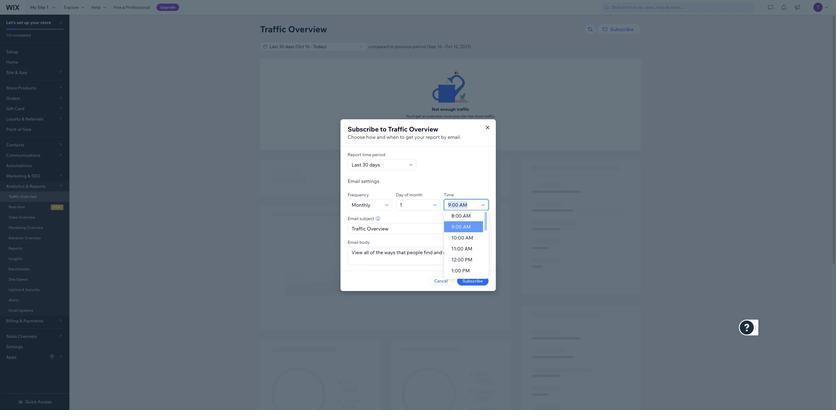 Task type: vqa. For each thing, say whether or not it's contained in the screenshot.
checkbox
no



Task type: locate. For each thing, give the bounding box(es) containing it.
professional
[[126, 5, 150, 10]]

reports up traffic overview link
[[29, 184, 45, 189]]

2 horizontal spatial traffic
[[388, 125, 408, 133]]

compared
[[369, 44, 389, 49]]

&
[[26, 184, 29, 189], [22, 288, 24, 292]]

& right analytics
[[26, 184, 29, 189]]

0 vertical spatial subscribe
[[611, 26, 634, 32]]

settings link
[[0, 342, 69, 352]]

behavior overview
[[9, 236, 41, 240]]

1 vertical spatial pm
[[462, 268, 470, 274]]

1 horizontal spatial how
[[435, 124, 442, 129]]

analytics & reports button
[[0, 181, 69, 192]]

1 horizontal spatial traffic overview
[[260, 24, 327, 34]]

1 vertical spatial traffic
[[388, 125, 408, 133]]

reports link
[[0, 243, 69, 254]]

1:00 pm
[[452, 268, 470, 274]]

upgrade button
[[156, 4, 179, 11]]

your left report
[[415, 134, 425, 140]]

0 vertical spatial hire
[[113, 5, 122, 10]]

a for professional
[[122, 5, 125, 10]]

am
[[463, 213, 471, 219], [463, 224, 471, 230], [466, 235, 473, 241], [465, 246, 473, 252]]

12:00
[[452, 257, 464, 263]]

month
[[410, 192, 423, 198]]

0 vertical spatial a
[[122, 5, 125, 10]]

0 horizontal spatial traffic overview
[[9, 194, 37, 199]]

am right 11:00
[[465, 246, 473, 252]]

1 vertical spatial of
[[405, 192, 409, 198]]

0 horizontal spatial period
[[372, 152, 386, 157]]

traffic
[[457, 107, 469, 112], [467, 124, 477, 129]]

1 vertical spatial subscribe button
[[457, 277, 489, 286]]

time right report
[[363, 152, 372, 157]]

to
[[390, 44, 394, 49], [443, 124, 447, 129], [380, 125, 387, 133], [400, 134, 405, 140]]

8:00
[[452, 213, 462, 219]]

your
[[30, 20, 39, 25], [453, 114, 460, 118], [458, 124, 466, 129], [415, 134, 425, 140]]

hire right help button on the top of the page
[[113, 5, 122, 10]]

learn how to boost your traffic
[[425, 124, 477, 129]]

a
[[122, 5, 125, 10], [439, 133, 441, 138]]

1 horizontal spatial &
[[26, 184, 29, 189]]

subject
[[360, 216, 374, 221]]

not enough traffic you'll get an overview once your site has more traffic.
[[406, 107, 495, 118]]

& inside popup button
[[26, 184, 29, 189]]

report
[[348, 152, 362, 157]]

email for email settings
[[348, 178, 360, 184]]

1 vertical spatial period
[[372, 152, 386, 157]]

0 horizontal spatial traffic
[[9, 194, 19, 199]]

completed
[[12, 33, 31, 37]]

site inside sidebar element
[[9, 277, 15, 282]]

0 vertical spatial of
[[18, 127, 22, 132]]

Search for tools, apps, help & more... field
[[610, 3, 753, 12]]

0 horizontal spatial time
[[17, 205, 25, 209]]

how
[[435, 124, 442, 129], [366, 134, 376, 140]]

of inside point of sale link
[[18, 127, 22, 132]]

sidebar element
[[0, 15, 69, 410]]

1 horizontal spatial subscribe button
[[598, 24, 641, 35]]

1 vertical spatial get
[[406, 134, 414, 140]]

0 horizontal spatial &
[[22, 288, 24, 292]]

get left an
[[416, 114, 421, 118]]

am right 8:00
[[463, 213, 471, 219]]

Email body text field
[[348, 247, 488, 265]]

hire a marketing expert
[[431, 133, 471, 138]]

of left sale
[[18, 127, 22, 132]]

1 vertical spatial a
[[439, 133, 441, 138]]

1 horizontal spatial a
[[439, 133, 441, 138]]

alerts link
[[0, 295, 69, 306]]

1 vertical spatial time
[[17, 205, 25, 209]]

1 vertical spatial how
[[366, 134, 376, 140]]

traffic inside sidebar element
[[9, 194, 19, 199]]

how right learn
[[435, 124, 442, 129]]

1 horizontal spatial hire
[[431, 133, 438, 138]]

1 vertical spatial &
[[22, 288, 24, 292]]

0 horizontal spatial subscribe button
[[457, 277, 489, 286]]

insights link
[[0, 254, 69, 264]]

sales overview link
[[0, 212, 69, 223]]

0 horizontal spatial get
[[406, 134, 414, 140]]

store
[[40, 20, 51, 25]]

0 vertical spatial time
[[363, 152, 372, 157]]

0 horizontal spatial how
[[366, 134, 376, 140]]

Report time period field
[[350, 160, 408, 170]]

traffic inside not enough traffic you'll get an overview once your site has more traffic.
[[457, 107, 469, 112]]

my
[[30, 5, 36, 10]]

1 vertical spatial hire
[[431, 133, 438, 138]]

0 vertical spatial get
[[416, 114, 421, 118]]

an
[[422, 114, 426, 118]]

uptime
[[9, 288, 21, 292]]

time for report
[[363, 152, 372, 157]]

overview for sales overview link
[[19, 215, 35, 220]]

to right 'when'
[[400, 134, 405, 140]]

page skeleton image
[[260, 159, 641, 410]]

None field
[[268, 42, 357, 51]]

1 vertical spatial site
[[9, 277, 15, 282]]

1 horizontal spatial time
[[363, 152, 372, 157]]

get inside the subscribe to traffic overview choose how and when to get your report by email.
[[406, 134, 414, 140]]

1 vertical spatial subscribe
[[348, 125, 379, 133]]

1 horizontal spatial subscribe
[[463, 278, 483, 284]]

1 horizontal spatial site
[[37, 5, 45, 10]]

hire for hire a professional
[[113, 5, 122, 10]]

let's set up your store
[[6, 20, 51, 25]]

0 vertical spatial site
[[37, 5, 45, 10]]

traffic.
[[484, 114, 495, 118]]

traffic up site
[[457, 107, 469, 112]]

2 vertical spatial subscribe
[[463, 278, 483, 284]]

0 horizontal spatial subscribe
[[348, 125, 379, 133]]

hire
[[113, 5, 122, 10], [431, 133, 438, 138]]

2 vertical spatial pm
[[463, 279, 470, 285]]

2 vertical spatial traffic
[[9, 194, 19, 199]]

get right 'when'
[[406, 134, 414, 140]]

traffic down has
[[467, 124, 477, 129]]

email up "frequency"
[[348, 178, 360, 184]]

1 vertical spatial traffic
[[467, 124, 477, 129]]

a left professional
[[122, 5, 125, 10]]

1:00
[[452, 268, 461, 274]]

0 horizontal spatial of
[[18, 127, 22, 132]]

list box
[[444, 211, 489, 287]]

pm right 12:00
[[465, 257, 473, 263]]

help
[[91, 5, 101, 10]]

by
[[441, 134, 447, 140]]

email left subject in the bottom left of the page
[[348, 216, 359, 221]]

home
[[6, 59, 18, 65]]

time up sales overview
[[17, 205, 25, 209]]

pm for 2:00 pm
[[463, 279, 470, 285]]

am for 8:00 am
[[463, 213, 471, 219]]

reports
[[29, 184, 45, 189], [9, 246, 22, 251]]

am inside option
[[463, 224, 471, 230]]

oct
[[445, 44, 453, 49]]

day
[[396, 192, 404, 198]]

0 vertical spatial period
[[413, 44, 426, 49]]

help button
[[88, 0, 110, 15]]

a left by
[[439, 133, 441, 138]]

analytics & reports
[[6, 184, 45, 189]]

period
[[413, 44, 426, 49], [372, 152, 386, 157]]

how left 'and'
[[366, 134, 376, 140]]

email down alerts
[[9, 308, 18, 313]]

your right up in the top left of the page
[[30, 20, 39, 25]]

body
[[360, 240, 370, 245]]

0 vertical spatial reports
[[29, 184, 45, 189]]

traffic inside the subscribe to traffic overview choose how and when to get your report by email.
[[388, 125, 408, 133]]

0 horizontal spatial site
[[9, 277, 15, 282]]

0 vertical spatial pm
[[465, 257, 473, 263]]

am right 10:00
[[466, 235, 473, 241]]

2023)
[[460, 44, 471, 49]]

1 vertical spatial traffic overview
[[9, 194, 37, 199]]

email left body
[[348, 240, 359, 245]]

marketing overview
[[9, 225, 43, 230]]

pm right 2:00
[[463, 279, 470, 285]]

period up report time period field
[[372, 152, 386, 157]]

how inside learn how to boost your traffic link
[[435, 124, 442, 129]]

cancel button
[[429, 277, 454, 286]]

site left 1
[[37, 5, 45, 10]]

time inside sidebar element
[[17, 205, 25, 209]]

1/6 completed
[[6, 33, 31, 37]]

quick
[[25, 399, 37, 405]]

traffic overview inside sidebar element
[[9, 194, 37, 199]]

your inside the subscribe to traffic overview choose how and when to get your report by email.
[[415, 134, 425, 140]]

email for email body
[[348, 240, 359, 245]]

subscribe button
[[598, 24, 641, 35], [457, 277, 489, 286]]

1 horizontal spatial of
[[405, 192, 409, 198]]

pm right 1:00
[[462, 268, 470, 274]]

am right "9:00"
[[463, 224, 471, 230]]

sales overview
[[9, 215, 35, 220]]

hire a professional link
[[110, 0, 154, 15]]

marketing
[[442, 133, 459, 138]]

1 horizontal spatial traffic
[[260, 24, 286, 34]]

to left previous
[[390, 44, 394, 49]]

email inside sidebar element
[[9, 308, 18, 313]]

time
[[444, 192, 454, 198]]

traffic overview
[[260, 24, 327, 34], [9, 194, 37, 199]]

benchmarks link
[[0, 264, 69, 275]]

of for month
[[405, 192, 409, 198]]

0 vertical spatial &
[[26, 184, 29, 189]]

0 horizontal spatial reports
[[9, 246, 22, 251]]

speed
[[16, 277, 28, 282]]

1 horizontal spatial reports
[[29, 184, 45, 189]]

0 vertical spatial how
[[435, 124, 442, 129]]

1 horizontal spatial period
[[413, 44, 426, 49]]

period left (sep
[[413, 44, 426, 49]]

expert
[[460, 133, 471, 138]]

my site 1
[[30, 5, 48, 10]]

0 horizontal spatial hire
[[113, 5, 122, 10]]

pm for 1:00 pm
[[462, 268, 470, 274]]

security
[[25, 288, 40, 292]]

new
[[53, 205, 61, 209]]

your left site
[[453, 114, 460, 118]]

of right day
[[405, 192, 409, 198]]

& right uptime
[[22, 288, 24, 292]]

1 horizontal spatial get
[[416, 114, 421, 118]]

0 horizontal spatial a
[[122, 5, 125, 10]]

reports up insights
[[9, 246, 22, 251]]

site left the speed
[[9, 277, 15, 282]]

0 vertical spatial traffic
[[457, 107, 469, 112]]

hire left by
[[431, 133, 438, 138]]



Task type: describe. For each thing, give the bounding box(es) containing it.
9:00 am
[[452, 224, 471, 230]]

has
[[468, 114, 474, 118]]

1/6
[[6, 33, 12, 37]]

& for analytics
[[26, 184, 29, 189]]

email for email updates
[[9, 308, 18, 313]]

of for sale
[[18, 127, 22, 132]]

0 vertical spatial traffic
[[260, 24, 286, 34]]

am for 11:00 am
[[465, 246, 473, 252]]

8:00 am
[[452, 213, 471, 219]]

Email subject field
[[350, 224, 486, 234]]

your inside sidebar element
[[30, 20, 39, 25]]

10:00 am
[[452, 235, 473, 241]]

point of sale
[[6, 127, 31, 132]]

insights
[[9, 257, 22, 261]]

email body
[[348, 240, 370, 245]]

am for 10:00 am
[[466, 235, 473, 241]]

learn how to boost your traffic link
[[425, 124, 477, 129]]

point
[[6, 127, 17, 132]]

email.
[[448, 134, 461, 140]]

analytics
[[6, 184, 25, 189]]

settings
[[6, 344, 23, 350]]

choose
[[348, 134, 365, 140]]

cancel
[[434, 278, 448, 284]]

0 vertical spatial traffic overview
[[260, 24, 327, 34]]

point of sale link
[[0, 124, 69, 135]]

& for uptime
[[22, 288, 24, 292]]

enough
[[440, 107, 456, 112]]

you'll
[[406, 114, 415, 118]]

sale
[[23, 127, 31, 132]]

subscribe inside the subscribe to traffic overview choose how and when to get your report by email.
[[348, 125, 379, 133]]

benchmarks
[[9, 267, 30, 272]]

alerts
[[9, 298, 19, 303]]

overview
[[427, 114, 443, 118]]

a for marketing
[[439, 133, 441, 138]]

Time field
[[446, 200, 480, 210]]

boost
[[447, 124, 457, 129]]

uptime & security
[[9, 288, 40, 292]]

pm for 12:00 pm
[[465, 257, 473, 263]]

to left boost
[[443, 124, 447, 129]]

overview for behavior overview link
[[25, 236, 41, 240]]

setup
[[6, 49, 18, 55]]

overview for marketing overview link
[[27, 225, 43, 230]]

overview inside the subscribe to traffic overview choose how and when to get your report by email.
[[409, 125, 438, 133]]

real-time
[[9, 205, 25, 209]]

learn
[[425, 124, 434, 129]]

get inside not enough traffic you'll get an overview once your site has more traffic.
[[416, 114, 421, 118]]

marketing overview link
[[0, 223, 69, 233]]

let's
[[6, 20, 16, 25]]

report time period
[[348, 152, 386, 157]]

settings
[[361, 178, 380, 184]]

site speed link
[[0, 275, 69, 285]]

hire a marketing expert link
[[431, 133, 471, 138]]

email updates
[[9, 308, 33, 313]]

quick access button
[[18, 399, 52, 405]]

updates
[[19, 308, 33, 313]]

setup link
[[0, 47, 69, 57]]

more
[[475, 114, 484, 118]]

report
[[426, 134, 440, 140]]

quick access
[[25, 399, 52, 405]]

access
[[38, 399, 52, 405]]

how inside the subscribe to traffic overview choose how and when to get your report by email.
[[366, 134, 376, 140]]

16
[[437, 44, 442, 49]]

list box containing 8:00 am
[[444, 211, 489, 287]]

Frequency field
[[350, 200, 384, 210]]

2 horizontal spatial subscribe
[[611, 26, 634, 32]]

previous
[[395, 44, 412, 49]]

2:00 pm
[[452, 279, 470, 285]]

your inside not enough traffic you'll get an overview once your site has more traffic.
[[453, 114, 460, 118]]

up
[[24, 20, 29, 25]]

9:00
[[452, 224, 462, 230]]

1
[[46, 5, 48, 10]]

your right boost
[[458, 124, 466, 129]]

email for email subject
[[348, 216, 359, 221]]

set
[[17, 20, 23, 25]]

behavior
[[9, 236, 24, 240]]

once
[[443, 114, 452, 118]]

0 vertical spatial subscribe button
[[598, 24, 641, 35]]

marketing
[[9, 225, 26, 230]]

to up 'and'
[[380, 125, 387, 133]]

site speed
[[9, 277, 28, 282]]

automations link
[[0, 161, 69, 171]]

automations
[[6, 163, 32, 169]]

behavior overview link
[[0, 233, 69, 243]]

Day of month field
[[398, 200, 432, 210]]

2:00
[[452, 279, 462, 285]]

hire for hire a marketing expert
[[431, 133, 438, 138]]

1 vertical spatial reports
[[9, 246, 22, 251]]

time for real-
[[17, 205, 25, 209]]

email settings
[[348, 178, 380, 184]]

day of month
[[396, 192, 423, 198]]

9:00 am option
[[444, 222, 483, 233]]

10:00
[[452, 235, 464, 241]]

email subject
[[348, 216, 374, 221]]

compared to previous period (sep 16 - oct 15, 2023)
[[369, 44, 471, 49]]

real-
[[9, 205, 17, 209]]

am for 9:00 am
[[463, 224, 471, 230]]

overview for traffic overview link
[[20, 194, 37, 199]]

when
[[387, 134, 399, 140]]

reports inside popup button
[[29, 184, 45, 189]]

and
[[377, 134, 386, 140]]

frequency
[[348, 192, 369, 198]]

site
[[461, 114, 467, 118]]



